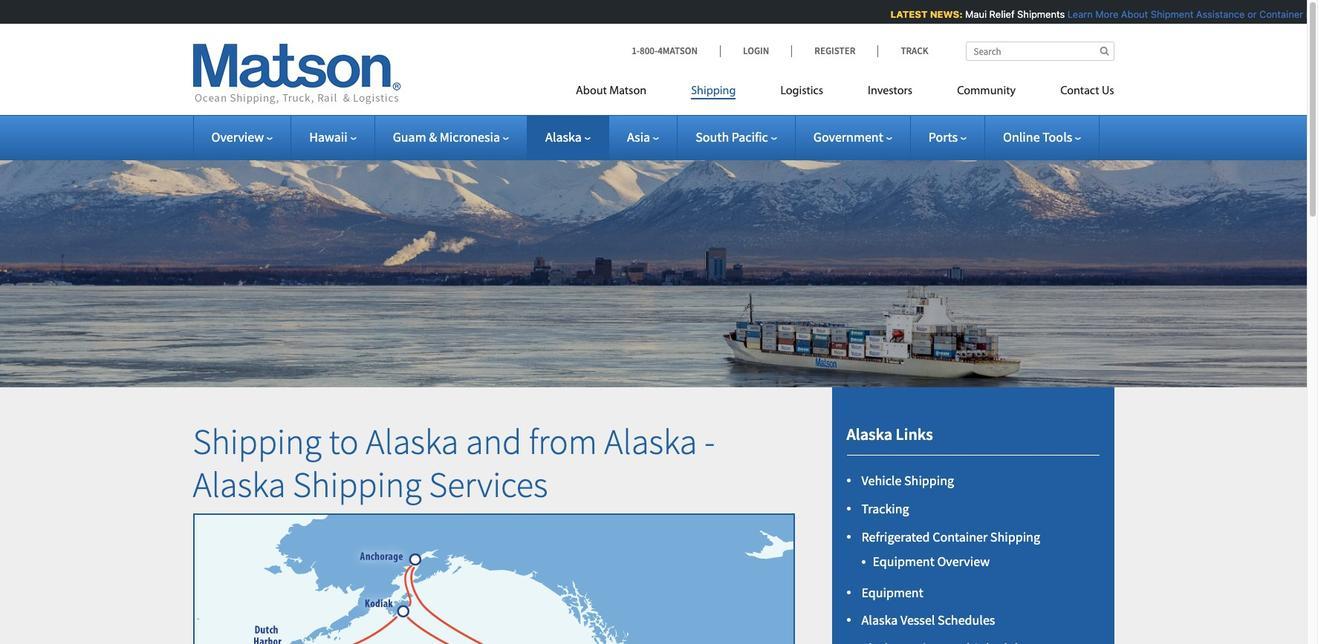 Task type: locate. For each thing, give the bounding box(es) containing it.
0 vertical spatial overview
[[211, 129, 264, 146]]

services
[[429, 463, 548, 507]]

from
[[529, 420, 597, 464]]

to
[[329, 420, 359, 464]]

government link
[[813, 129, 892, 146]]

register
[[815, 45, 856, 57]]

equipment up vessel
[[862, 584, 923, 602]]

logistics
[[780, 85, 823, 97]]

more
[[1093, 8, 1116, 20]]

relief
[[987, 8, 1012, 20]]

and
[[466, 420, 522, 464]]

blue matson logo with ocean, shipping, truck, rail and logistics written beneath it. image
[[193, 44, 401, 105]]

1 horizontal spatial overview
[[937, 554, 990, 571]]

government
[[813, 129, 883, 146]]

1 vertical spatial equipment
[[862, 584, 923, 602]]

0 vertical spatial equipment
[[873, 554, 935, 571]]

south pacific
[[696, 129, 768, 146]]

banner image
[[0, 137, 1307, 388]]

shipping inside shipping link
[[691, 85, 736, 97]]

overview link
[[211, 129, 273, 146]]

1 vertical spatial overview
[[937, 554, 990, 571]]

refrigerated
[[862, 529, 930, 546]]

equipment down refrigerated
[[873, 554, 935, 571]]

overview inside 'alaska links' section
[[937, 554, 990, 571]]

login
[[743, 45, 769, 57]]

or
[[1245, 8, 1254, 20]]

learn more about shipment assistance or container loa link
[[1065, 8, 1318, 20]]

tracking
[[862, 501, 909, 518]]

container
[[1257, 8, 1301, 20], [933, 529, 988, 546]]

equipment link
[[862, 584, 923, 602]]

overview
[[211, 129, 264, 146], [937, 554, 990, 571]]

0 horizontal spatial overview
[[211, 129, 264, 146]]

shipping
[[691, 85, 736, 97], [193, 420, 322, 464], [293, 463, 422, 507], [904, 473, 954, 490], [990, 529, 1040, 546]]

contact us link
[[1038, 78, 1114, 108]]

shipping to alaska and from alaska - alaska shipping services
[[193, 420, 715, 507]]

alaska vessel schedules
[[862, 613, 995, 630]]

equipment
[[873, 554, 935, 571], [862, 584, 923, 602]]

online tools
[[1003, 129, 1072, 146]]

about
[[1118, 8, 1145, 20], [576, 85, 607, 97]]

ports
[[929, 129, 958, 146]]

register link
[[792, 45, 878, 57]]

None search field
[[966, 42, 1114, 61]]

guam & micronesia link
[[393, 129, 509, 146]]

alaska services image
[[193, 514, 795, 645]]

container right or
[[1257, 8, 1301, 20]]

1-800-4matson
[[632, 45, 698, 57]]

1 vertical spatial about
[[576, 85, 607, 97]]

0 vertical spatial about
[[1118, 8, 1145, 20]]

kodiak image
[[319, 529, 487, 645]]

0 horizontal spatial container
[[933, 529, 988, 546]]

hawaii
[[309, 129, 347, 146]]

shipping link
[[669, 78, 758, 108]]

vessel
[[900, 613, 935, 630]]

assistance
[[1194, 8, 1242, 20]]

1 vertical spatial container
[[933, 529, 988, 546]]

alaska
[[545, 129, 582, 146], [366, 420, 459, 464], [604, 420, 697, 464], [847, 424, 893, 445], [193, 463, 286, 507], [862, 613, 898, 630]]

alaska links
[[847, 424, 933, 445]]

about right more
[[1118, 8, 1145, 20]]

maui
[[963, 8, 984, 20]]

&
[[429, 129, 437, 146]]

alaska links section
[[813, 388, 1133, 645]]

loa
[[1303, 8, 1318, 20]]

tracking link
[[862, 501, 909, 518]]

about left matson
[[576, 85, 607, 97]]

online
[[1003, 129, 1040, 146]]

0 horizontal spatial about
[[576, 85, 607, 97]]

refrigerated container shipping link
[[862, 529, 1040, 546]]

about matson link
[[576, 78, 669, 108]]

contact us
[[1060, 85, 1114, 97]]

4matson
[[658, 45, 698, 57]]

0 vertical spatial container
[[1257, 8, 1301, 20]]

container inside 'alaska links' section
[[933, 529, 988, 546]]

alaska vessel schedules link
[[862, 613, 995, 630]]

links
[[896, 424, 933, 445]]

container up equipment overview at the right of page
[[933, 529, 988, 546]]

tools
[[1043, 129, 1072, 146]]

south pacific link
[[696, 129, 777, 146]]



Task type: vqa. For each thing, say whether or not it's contained in the screenshot.
Pacific at the right top of the page
yes



Task type: describe. For each thing, give the bounding box(es) containing it.
top menu navigation
[[576, 78, 1114, 108]]

Search search field
[[966, 42, 1114, 61]]

us
[[1102, 85, 1114, 97]]

asia link
[[627, 129, 659, 146]]

shipments
[[1015, 8, 1062, 20]]

track
[[901, 45, 928, 57]]

south
[[696, 129, 729, 146]]

news:
[[927, 8, 960, 20]]

1 horizontal spatial about
[[1118, 8, 1145, 20]]

vehicle shipping
[[862, 473, 954, 490]]

vehicle
[[862, 473, 902, 490]]

equipment for equipment overview
[[873, 554, 935, 571]]

-
[[704, 420, 715, 464]]

latest
[[888, 8, 925, 20]]

community link
[[935, 78, 1038, 108]]

schedules
[[938, 613, 995, 630]]

micronesia
[[440, 129, 500, 146]]

equipment for equipment link
[[862, 584, 923, 602]]

800-
[[640, 45, 658, 57]]

latest news: maui relief shipments learn more about shipment assistance or container loa
[[888, 8, 1318, 20]]

1-
[[632, 45, 640, 57]]

ports link
[[929, 129, 967, 146]]

guam
[[393, 129, 426, 146]]

learn
[[1065, 8, 1090, 20]]

community
[[957, 85, 1016, 97]]

asia
[[627, 129, 650, 146]]

anchorage image
[[331, 477, 499, 644]]

online tools link
[[1003, 129, 1081, 146]]

pacific
[[732, 129, 768, 146]]

contact
[[1060, 85, 1099, 97]]

refrigerated container shipping
[[862, 529, 1040, 546]]

logistics link
[[758, 78, 846, 108]]

about matson
[[576, 85, 647, 97]]

equipment overview link
[[873, 554, 990, 571]]

matson
[[609, 85, 647, 97]]

1 horizontal spatial container
[[1257, 8, 1301, 20]]

1-800-4matson link
[[632, 45, 720, 57]]

login link
[[720, 45, 792, 57]]

alaska link
[[545, 129, 591, 146]]

dutch harbour image
[[183, 577, 350, 645]]

vehicle shipping link
[[862, 473, 954, 490]]

equipment overview
[[873, 554, 990, 571]]

investors
[[868, 85, 913, 97]]

about inside top menu navigation
[[576, 85, 607, 97]]

hawaii link
[[309, 129, 356, 146]]

guam & micronesia
[[393, 129, 500, 146]]

track link
[[878, 45, 928, 57]]

search image
[[1100, 46, 1109, 56]]

shipment
[[1148, 8, 1191, 20]]

investors link
[[846, 78, 935, 108]]



